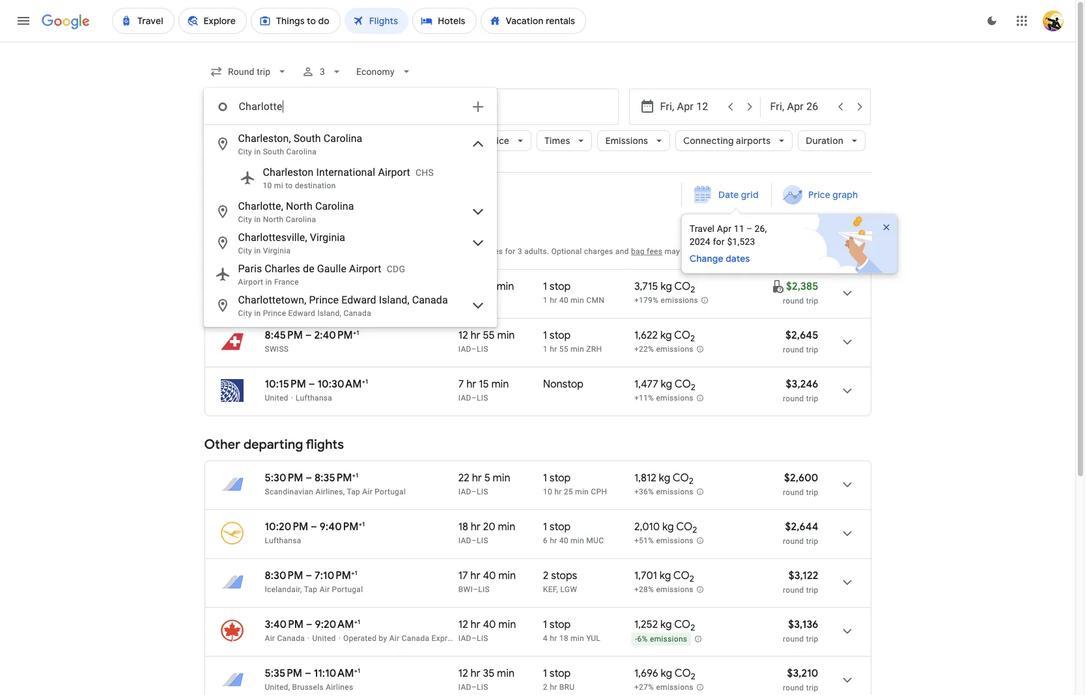 Task type: vqa. For each thing, say whether or not it's contained in the screenshot.


Task type: locate. For each thing, give the bounding box(es) containing it.
1 horizontal spatial and
[[616, 247, 629, 256]]

stop up layover (1 of 1) is a 1 hr 55 min layover at zurich airport in zürich. element
[[550, 329, 571, 342]]

1 vertical spatial edward
[[288, 309, 316, 318]]

leaves baltimore/washington international thurgood marshall airport at 8:30 pm on friday, april 12 and arrives at humberto delgado airport at 7:10 pm on saturday, april 13. element
[[265, 569, 358, 583]]

2,010
[[635, 521, 660, 534]]

kg inside the 1,622 kg co 2
[[661, 329, 672, 342]]

1 fees from the left
[[488, 247, 503, 256]]

1 up layover (1 of 1) is a 10 hr 25 min layover at copenhagen airport in copenhagen. element
[[543, 472, 548, 485]]

0 horizontal spatial for
[[505, 247, 516, 256]]

$3,246
[[786, 378, 819, 391]]

1 stop flight. element for 12 hr 40 min
[[543, 619, 571, 634]]

airport down prices
[[349, 263, 382, 275]]

+ inside 10:20 pm – 9:40 pm + 1
[[359, 520, 362, 529]]

1 horizontal spatial virginia
[[310, 231, 346, 244]]

0 vertical spatial airport
[[378, 166, 411, 179]]

apr up $1,523 in the top right of the page
[[717, 224, 732, 234]]

by:
[[838, 245, 851, 257]]

,
[[557, 585, 559, 594]]

+ inside 3:40 pm – 9:20 am + 1
[[354, 618, 358, 626]]

taxes
[[459, 247, 479, 256]]

round for $3,246
[[784, 394, 805, 403]]

carolina down 12 – 26,
[[315, 200, 354, 212]]

– inside 18 hr 20 min iad – lis
[[472, 536, 477, 546]]

yul
[[587, 634, 601, 643]]

lis for 17 hr 40 min
[[479, 585, 490, 594]]

hr inside 1 stop 6 hr 40 min muc
[[550, 536, 558, 546]]

on left price
[[258, 247, 267, 256]]

1 stop flight. element for 22 hr 5 min
[[543, 472, 571, 487]]

airport down paris on the top left
[[238, 278, 263, 287]]

round down $2,385
[[784, 297, 805, 306]]

lis down 5
[[477, 488, 489, 497]]

adults.
[[525, 247, 550, 256]]

change appearance image
[[977, 5, 1008, 36]]

Arrival time: 11:10 AM on  Saturday, April 13. text field
[[314, 667, 360, 680]]

brussels
[[292, 683, 324, 692]]

1 right '10:30 am'
[[366, 377, 368, 386]]

date
[[719, 189, 739, 201]]

1 vertical spatial flights
[[306, 437, 344, 453]]

1 vertical spatial 15
[[479, 378, 489, 391]]

1 vertical spatial 10
[[459, 280, 470, 293]]

12 for 12 hr 40 min
[[459, 619, 468, 632]]

55 inside 1 stop 1 hr 55 min zrh
[[560, 345, 569, 354]]

0 horizontal spatial north
[[263, 215, 284, 224]]

1 vertical spatial tap
[[304, 585, 318, 594]]

2 vertical spatial airport
[[238, 278, 263, 287]]

1 stop from the top
[[550, 280, 571, 293]]

total duration 12 hr 40 min. element
[[459, 619, 543, 634]]

emissions down '1,477 kg co 2'
[[657, 394, 694, 403]]

loading results progress bar
[[0, 42, 1076, 44]]

– down total duration 7 hr 15 min. element
[[472, 394, 477, 403]]

in inside charlottesville, virginia city in virginia
[[254, 246, 261, 255]]

$1,523
[[728, 237, 756, 247]]

emissions for 1,477
[[657, 394, 694, 403]]

1 1 stop flight. element from the top
[[543, 280, 571, 295]]

1 stop flight. element up 25
[[543, 472, 571, 487]]

2 city from the top
[[238, 215, 252, 224]]

hr
[[472, 280, 482, 293], [550, 296, 558, 305], [471, 329, 481, 342], [550, 345, 558, 354], [467, 378, 477, 391], [472, 472, 482, 485], [555, 488, 562, 497], [471, 521, 481, 534], [550, 536, 558, 546], [471, 570, 481, 583], [471, 619, 481, 632], [550, 634, 558, 643], [471, 667, 481, 680], [550, 683, 558, 692]]

12 for 12 hr 35 min
[[459, 667, 468, 680]]

layover (1 of 1) is a 4 hr 18 min layover at montréal-pierre elliott trudeau international airport in montreal. element
[[543, 634, 628, 644]]

1 horizontal spatial bag
[[632, 247, 645, 256]]

+ for 8:35 pm
[[352, 471, 356, 480]]

flight details. leaves dulles international airport at 8:45 pm on friday, april 12 and arrives at humberto delgado airport at 2:40 pm on saturday, april 13. image
[[832, 327, 863, 358]]

lis inside 7 hr 15 min iad – lis
[[477, 394, 489, 403]]

+ for 7:10 pm
[[351, 569, 355, 577]]

0 vertical spatial bag
[[309, 135, 325, 147]]

emissions
[[606, 135, 648, 147]]

1 horizontal spatial 3
[[518, 247, 523, 256]]

– inside 8:45 pm – 2:40 pm + 1
[[305, 329, 312, 342]]

kg for 3,715
[[661, 280, 673, 293]]

0 horizontal spatial portugal
[[332, 585, 363, 594]]

1 right 7:10 pm
[[355, 569, 358, 577]]

+ inside 8:30 pm – 7:10 pm + 1
[[351, 569, 355, 577]]

flight details. leaves dulles international airport at 5:30 pm on friday, april 12 and arrives at humberto delgado airport at 8:35 pm on saturday, april 13. image
[[832, 469, 863, 501]]

trip down $2,645 text box
[[807, 345, 819, 355]]

air for 9:05 pm
[[287, 296, 297, 305]]

hr right 7
[[467, 378, 477, 391]]

0 vertical spatial 15
[[484, 280, 495, 293]]

leaves dulles international airport at 10:20 pm on friday, april 12 and arrives at humberto delgado airport at 9:40 pm on saturday, april 13. element
[[265, 520, 365, 534]]

charleston
[[263, 166, 314, 179]]

charles
[[265, 263, 300, 275]]

2 inside 1,812 kg co 2
[[689, 476, 694, 487]]

de
[[303, 263, 315, 275]]

0 vertical spatial 2024
[[353, 185, 375, 197]]

round for $3,122
[[784, 586, 805, 595]]

2 iad from the top
[[459, 394, 472, 403]]

– inside 3:40 pm – 9:20 am + 1
[[306, 619, 313, 632]]

ranked
[[204, 247, 231, 256]]

co up +28% emissions
[[674, 570, 690, 583]]

0 vertical spatial 12
[[459, 329, 468, 342]]

in up paris on the top left
[[254, 246, 261, 255]]

edward
[[342, 294, 377, 306], [288, 309, 316, 318]]

hr up nonstop
[[550, 345, 558, 354]]

17
[[459, 570, 468, 583]]

iad down 22
[[459, 488, 472, 497]]

2 round from the top
[[784, 345, 805, 355]]

on for carry-
[[295, 135, 306, 147]]

6%
[[638, 635, 648, 644]]

3 city from the top
[[238, 246, 252, 255]]

find the best price region
[[204, 183, 912, 274]]

2 for 1,477
[[691, 382, 696, 393]]

airport inside charleston international airport chs 10 mi to destination
[[378, 166, 411, 179]]

price graph button
[[775, 183, 869, 207]]

40
[[560, 296, 569, 305], [560, 536, 569, 546], [483, 570, 496, 583], [483, 619, 496, 632]]

5 stop from the top
[[550, 619, 571, 632]]

trip for $3,210
[[807, 684, 819, 693]]

round down $2,645 text box
[[784, 345, 805, 355]]

date grid button
[[685, 183, 769, 207]]

3 iad from the top
[[459, 488, 472, 497]]

destination
[[295, 181, 336, 190]]

hr right 6
[[550, 536, 558, 546]]

10
[[263, 181, 272, 190], [459, 280, 470, 293], [543, 488, 553, 497]]

layover (1 of 1) is a 2 hr layover at brussels airport in brussels. element
[[543, 682, 628, 693]]

virginia
[[310, 231, 346, 244], [263, 246, 291, 255]]

virginia down charlottesville,
[[263, 246, 291, 255]]

stop inside 1 stop 6 hr 40 min muc
[[550, 521, 571, 534]]

12 inside 12 hr 55 min iad – lis
[[459, 329, 468, 342]]

list box
[[204, 125, 496, 327]]

round inside $3,122 round trip
[[784, 586, 805, 595]]

required
[[427, 247, 457, 256]]

3 1 stop flight. element from the top
[[543, 472, 571, 487]]

apr for 12 – 26,
[[302, 185, 318, 197]]

emissions down 3,715 kg co 2
[[661, 296, 699, 305]]

Departure time: 8:30 PM. text field
[[265, 570, 303, 583]]

1 vertical spatial lufthansa
[[265, 536, 301, 546]]

- down 1,252
[[635, 635, 638, 644]]

apr right to
[[302, 185, 318, 197]]

co inside 1,701 kg co 2
[[674, 570, 690, 583]]

2 inside 2,010 kg co 2
[[693, 525, 698, 536]]

1 horizontal spatial 18
[[560, 634, 569, 643]]

air for operated
[[390, 634, 400, 643]]

3 12 from the top
[[459, 667, 468, 680]]

8:35 pm
[[315, 472, 352, 485]]

total duration 17 hr 40 min. element
[[459, 570, 543, 585]]

min inside 1 stop 10 hr 25 min cph
[[576, 488, 589, 497]]

11:10 am
[[314, 667, 354, 680]]

round inside $3,210 round trip
[[784, 684, 805, 693]]

9:20 am
[[315, 619, 354, 632]]

1 stop 6 hr 40 min muc
[[543, 521, 604, 546]]

1 stop flight. element up 6
[[543, 521, 571, 536]]

1 vertical spatial 55
[[560, 345, 569, 354]]

total duration 22 hr 5 min. element
[[459, 472, 543, 487]]

0 vertical spatial departing
[[235, 227, 294, 243]]

15 inside 7 hr 15 min iad – lis
[[479, 378, 489, 391]]

2 vertical spatial 12
[[459, 667, 468, 680]]

0 vertical spatial 55
[[483, 329, 495, 342]]

1 inside popup button
[[262, 135, 266, 147]]

co for 1,701
[[674, 570, 690, 583]]

1 inside '5:30 pm – 8:35 pm + 1'
[[356, 471, 359, 480]]

4 1 stop flight. element from the top
[[543, 521, 571, 536]]

1 horizontal spatial north
[[286, 200, 313, 212]]

+27%
[[635, 683, 654, 692]]

1 vertical spatial united
[[313, 634, 336, 643]]

0 vertical spatial prince
[[309, 294, 339, 306]]

+ inside the 5:35 pm – 11:10 am + 1
[[354, 667, 358, 675]]

flight details. leaves dulles international airport at 10:15 pm on friday, april 12 and arrives at humberto delgado airport at 10:30 am on saturday, april 13. image
[[832, 375, 863, 407]]

prince
[[309, 294, 339, 306], [263, 309, 286, 318]]

optional
[[552, 247, 582, 256]]

5 round from the top
[[784, 537, 805, 546]]

5 iad from the top
[[459, 634, 472, 643]]

1 horizontal spatial tap
[[347, 488, 360, 497]]

None search field
[[204, 56, 872, 327]]

hr right 17
[[471, 570, 481, 583]]

– inside 10 hr 15 min – lis
[[472, 296, 477, 305]]

co for 3,715
[[675, 280, 691, 293]]

2 stops kef , lgw
[[543, 570, 578, 594]]

2 1 stop flight. element from the top
[[543, 329, 571, 344]]

0 horizontal spatial on
[[258, 247, 267, 256]]

2 inside 3,715 kg co 2
[[691, 284, 696, 295]]

south down the (1)
[[263, 147, 284, 156]]

3 stop from the top
[[550, 472, 571, 485]]

emissions down 1,701 kg co 2
[[657, 585, 694, 595]]

22 hr 5 min iad – lis
[[459, 472, 511, 497]]

1 inside 1 stop 4 hr 18 min yul
[[543, 619, 548, 632]]

track
[[226, 185, 250, 197]]

emissions down 1,696 kg co 2
[[657, 683, 694, 692]]

0 horizontal spatial virginia
[[263, 246, 291, 255]]

swiss
[[265, 345, 289, 354]]

hr down toggle nearby airports for charlottetown, prince edward island, canada icon in the top of the page
[[471, 329, 481, 342]]

air down "departure time: 3:40 pm." "text field"
[[265, 634, 275, 643]]

0 horizontal spatial 55
[[483, 329, 495, 342]]

trip inside $3,246 round trip
[[807, 394, 819, 403]]

nonstop flight. element
[[543, 378, 584, 393]]

hr inside 10 hr 15 min – lis
[[472, 280, 482, 293]]

1 inside 8:45 pm – 2:40 pm + 1
[[357, 328, 359, 337]]

 image
[[291, 394, 293, 403]]

min right 25
[[576, 488, 589, 497]]

prince down royal
[[263, 309, 286, 318]]

min up total duration 12 hr 55 min. element at top
[[497, 280, 515, 293]]

1 vertical spatial prince
[[263, 309, 286, 318]]

0 horizontal spatial edward
[[288, 309, 316, 318]]

1 inside 10:15 pm – 10:30 am + 1
[[366, 377, 368, 386]]

flights up convenience
[[297, 227, 335, 243]]

enter your origin dialog
[[204, 88, 497, 327]]

on
[[295, 135, 306, 147], [258, 247, 267, 256]]

None text field
[[414, 89, 619, 125]]

kg up +11% emissions
[[661, 378, 673, 391]]

emissions
[[661, 296, 699, 305], [657, 345, 694, 354], [657, 394, 694, 403], [657, 488, 694, 497], [657, 537, 694, 546], [657, 585, 694, 595], [650, 635, 688, 644], [657, 683, 694, 692]]

trip for $2,645
[[807, 345, 819, 355]]

5 1 stop flight. element from the top
[[543, 619, 571, 634]]

charlottetown, prince edward island, canada option
[[204, 290, 496, 321]]

trip down $3,122
[[807, 586, 819, 595]]

+36%
[[635, 488, 654, 497]]

2 12 from the top
[[459, 619, 468, 632]]

2 trip from the top
[[807, 345, 819, 355]]

2024 for apr 11 – 26, 2024
[[690, 237, 711, 247]]

7 round from the top
[[784, 635, 805, 644]]

40 up jazz
[[483, 619, 496, 632]]

for $1,523 change dates
[[690, 237, 756, 265]]

1 horizontal spatial on
[[295, 135, 306, 147]]

Departure time: 3:40 PM. text field
[[265, 619, 304, 632]]

co
[[675, 280, 691, 293], [675, 329, 691, 342], [675, 378, 691, 391], [673, 472, 689, 485], [677, 521, 693, 534], [674, 570, 690, 583], [675, 619, 691, 632], [675, 667, 691, 680]]

Arrival time: 2:40 PM on  Saturday, April 13. text field
[[314, 328, 359, 342]]

2 up '+27% emissions'
[[691, 671, 696, 683]]

10 down taxes
[[459, 280, 470, 293]]

18 hr 20 min iad – lis
[[459, 521, 516, 546]]

prices
[[253, 185, 280, 197]]

kg for 2,010
[[663, 521, 674, 534]]

2600 US dollars text field
[[785, 472, 819, 485]]

kg for 1,477
[[661, 378, 673, 391]]

air down 7:10 pm
[[320, 585, 330, 594]]

1 stop flight. element
[[543, 280, 571, 295], [543, 329, 571, 344], [543, 472, 571, 487], [543, 521, 571, 536], [543, 619, 571, 634], [543, 667, 571, 682]]

kg for 1,696
[[661, 667, 673, 680]]

hr left 35
[[471, 667, 481, 680]]

1 up nonstop
[[543, 345, 548, 354]]

18 inside 1 stop 4 hr 18 min yul
[[560, 634, 569, 643]]

min left muc
[[571, 536, 585, 546]]

cmn
[[587, 296, 605, 305]]

+11%
[[635, 394, 654, 403]]

hr inside 22 hr 5 min iad – lis
[[472, 472, 482, 485]]

2 inside the 1,622 kg co 2
[[691, 333, 696, 344]]

round down $2,644 at right
[[784, 537, 805, 546]]

city down "charlotte,"
[[238, 215, 252, 224]]

airport
[[378, 166, 411, 179], [349, 263, 382, 275], [238, 278, 263, 287]]

stop inside 1 stop 1 hr 40 min cmn
[[550, 280, 571, 293]]

4 round from the top
[[784, 488, 805, 497]]

trip down 3136 us dollars text box
[[807, 635, 819, 644]]

0 horizontal spatial 3
[[320, 66, 325, 77]]

trip down $2,600
[[807, 488, 819, 497]]

0 vertical spatial edward
[[342, 294, 377, 306]]

min right 7
[[492, 378, 509, 391]]

iad inside 18 hr 20 min iad – lis
[[459, 536, 472, 546]]

lis inside 12 hr 35 min iad – lis
[[477, 683, 489, 692]]

1 vertical spatial bag
[[632, 247, 645, 256]]

2 up kef
[[543, 570, 549, 583]]

kef
[[543, 585, 557, 594]]

– right "departure time: 3:40 pm." "text field"
[[306, 619, 313, 632]]

ranked based on price and convenience
[[204, 247, 351, 256]]

0 vertical spatial 10
[[263, 181, 272, 190]]

canada down "departure time: 3:40 pm." "text field"
[[277, 634, 305, 643]]

10 left 25
[[543, 488, 553, 497]]

round inside $2,600 round trip
[[784, 488, 805, 497]]

6 1 stop flight. element from the top
[[543, 667, 571, 682]]

departing for best
[[235, 227, 294, 243]]

flights up 8:35 pm
[[306, 437, 344, 453]]

main content
[[204, 183, 912, 695]]

0 vertical spatial south
[[294, 132, 321, 145]]

kg up '+27% emissions'
[[661, 667, 673, 680]]

0 horizontal spatial bag
[[309, 135, 325, 147]]

co inside 1,812 kg co 2
[[673, 472, 689, 485]]

7 trip from the top
[[807, 635, 819, 644]]

3 round from the top
[[784, 394, 805, 403]]

+27% emissions
[[635, 683, 694, 692]]

date grid
[[719, 189, 759, 201]]

1 right 2:40 pm
[[357, 328, 359, 337]]

8 round from the top
[[784, 684, 805, 693]]

bag left may
[[632, 247, 645, 256]]

1 vertical spatial 12
[[459, 619, 468, 632]]

2 and from the left
[[616, 247, 629, 256]]

1 vertical spatial 2024
[[690, 237, 711, 247]]

stop inside 1 stop 4 hr 18 min yul
[[550, 619, 571, 632]]

trip inside $3,136 round trip
[[807, 635, 819, 644]]

emissions down 2,010 kg co 2
[[657, 537, 694, 546]]

trip down 3210 us dollars text box
[[807, 684, 819, 693]]

1 vertical spatial portugal
[[332, 585, 363, 594]]

2 for 1,812
[[689, 476, 694, 487]]

1 vertical spatial departing
[[244, 437, 303, 453]]

1 12 from the top
[[459, 329, 468, 342]]

emissions for 1,696
[[657, 683, 694, 692]]

iad for 12 hr 35 min
[[459, 683, 472, 692]]

co inside the 1,622 kg co 2
[[675, 329, 691, 342]]

times
[[545, 135, 571, 147]]

12 inside 12 hr 40 min iad – lis
[[459, 619, 468, 632]]

trip inside the $2,644 round trip
[[807, 537, 819, 546]]

kg for 1,622
[[661, 329, 672, 342]]

1 horizontal spatial portugal
[[375, 488, 406, 497]]

duration
[[806, 135, 844, 147]]

2 vertical spatial 10
[[543, 488, 553, 497]]

0 horizontal spatial apr
[[302, 185, 318, 197]]

kg up the -6% emissions
[[661, 619, 672, 632]]

1 horizontal spatial 10
[[459, 280, 470, 293]]

bag right carry-
[[309, 135, 325, 147]]

15 up toggle nearby airports for charlottetown, prince edward island, canada icon in the top of the page
[[484, 280, 495, 293]]

22
[[459, 472, 470, 485]]

trip down $2,385
[[807, 297, 819, 306]]

+ inside 10:15 pm – 10:30 am + 1
[[362, 377, 366, 386]]

1 stop flight. element for 12 hr 55 min
[[543, 329, 571, 344]]

10 inside charleston international airport chs 10 mi to destination
[[263, 181, 272, 190]]

min right 5
[[493, 472, 511, 485]]

carolina
[[324, 132, 363, 145], [286, 147, 317, 156], [315, 200, 354, 212], [286, 215, 316, 224]]

– down total duration 18 hr 20 min. element
[[472, 536, 477, 546]]

departing for other
[[244, 437, 303, 453]]

in
[[254, 147, 261, 156], [254, 215, 261, 224], [254, 246, 261, 255], [266, 278, 272, 287], [254, 309, 261, 318]]

hr left 25
[[555, 488, 562, 497]]

charleston, south carolina option
[[204, 128, 496, 160]]

kg for 1,701
[[660, 570, 672, 583]]

1 stop flight. element down layover (1 of 1) is a 1 hr 40 min layover at casablanca mohammed v international airport in casablanca. element
[[543, 329, 571, 344]]

island, down cdg
[[379, 294, 410, 306]]

4
[[543, 634, 548, 643]]

kg inside 3,715 kg co 2
[[661, 280, 673, 293]]

2 inside 1,701 kg co 2
[[690, 574, 695, 585]]

1 horizontal spatial 55
[[560, 345, 569, 354]]

8 trip from the top
[[807, 684, 819, 693]]

prices include required taxes + fees for 3 adults. optional charges and bag fees may apply. passenger assistance
[[373, 247, 787, 256]]

1 iad from the top
[[459, 345, 472, 354]]

round down 3136 us dollars text box
[[784, 635, 805, 644]]

kg inside 1,812 kg co 2
[[659, 472, 671, 485]]

Departure time: 10:15 PM. text field
[[265, 378, 306, 391]]

round for $2,645
[[784, 345, 805, 355]]

2 for 2,010
[[693, 525, 698, 536]]

hr left bru
[[550, 683, 558, 692]]

-
[[463, 634, 465, 643], [635, 635, 638, 644]]

for down travel
[[713, 237, 725, 247]]

price graph
[[809, 189, 859, 201]]

1 stop flight. element up 4
[[543, 619, 571, 634]]

2 inside 1,696 kg co 2
[[691, 671, 696, 683]]

layover (1 of 1) is a 1 hr 40 min layover at casablanca mohammed v international airport in casablanca. element
[[543, 295, 628, 306]]

hr inside 12 hr 35 min iad – lis
[[471, 667, 481, 680]]

flight details. leaves baltimore/washington international thurgood marshall airport at 8:30 pm on friday, april 12 and arrives at humberto delgado airport at 7:10 pm on saturday, april 13. image
[[832, 567, 863, 598]]

2 horizontal spatial 10
[[543, 488, 553, 497]]

12 down 10 hr 15 min – lis
[[459, 329, 468, 342]]

round inside $3,136 round trip
[[784, 635, 805, 644]]

united,
[[265, 683, 290, 692]]

– right 8:45 pm
[[305, 329, 312, 342]]

flights for best departing flights
[[297, 227, 335, 243]]

None field
[[204, 60, 294, 83], [351, 60, 418, 83], [204, 60, 294, 83], [351, 60, 418, 83]]

6 round from the top
[[784, 586, 805, 595]]

0 vertical spatial united
[[265, 394, 289, 403]]

min inside 10 hr 15 min – lis
[[497, 280, 515, 293]]

passenger
[[706, 247, 745, 256]]

co inside 3,715 kg co 2
[[675, 280, 691, 293]]

4 city from the top
[[238, 309, 252, 318]]

0 vertical spatial flights
[[297, 227, 335, 243]]

this price may not include overhead bin access image
[[771, 279, 787, 294]]

2 for 1,701
[[690, 574, 695, 585]]

0 horizontal spatial 10
[[263, 181, 272, 190]]

4 trip from the top
[[807, 488, 819, 497]]

1 inside 1 stop 6 hr 40 min muc
[[543, 521, 548, 534]]

graph
[[833, 189, 859, 201]]

1 horizontal spatial south
[[294, 132, 321, 145]]

layover (1 of 2) is a 1 hr 20 min layover at keflavík international airport in reykjavík. layover (2 of 2) is a 4 hr 40 min layover at london gatwick airport in london. element
[[543, 585, 628, 595]]

Departure time: 5:35 PM. text field
[[265, 667, 302, 680]]

min inside 1 stop 4 hr 18 min yul
[[571, 634, 585, 643]]

0 horizontal spatial and
[[289, 247, 303, 256]]

total duration 12 hr 35 min. element
[[459, 667, 543, 682]]

1,812 kg co 2
[[635, 472, 694, 487]]

leaves dulles international airport at 3:40 pm on friday, april 12 and arrives at humberto delgado airport at 9:20 am on saturday, april 13. element
[[265, 618, 361, 632]]

4 iad from the top
[[459, 536, 472, 546]]

hr inside 1 stop 4 hr 18 min yul
[[550, 634, 558, 643]]

list box containing charleston, south carolina
[[204, 125, 496, 327]]

charleston international airport (chs) option
[[204, 160, 496, 196]]

co up +22% emissions
[[675, 329, 691, 342]]

6 stop from the top
[[550, 667, 571, 680]]

round for $2,644
[[784, 537, 805, 546]]

iad inside 12 hr 35 min iad – lis
[[459, 683, 472, 692]]

charlottesville, virginia option
[[204, 227, 496, 259]]

3136 US dollars text field
[[789, 619, 819, 632]]

lis right "bwi"
[[479, 585, 490, 594]]

canada left toggle nearby airports for charlottetown, prince edward island, canada icon in the top of the page
[[412, 294, 448, 306]]

25
[[564, 488, 573, 497]]

9:05 pm
[[265, 280, 304, 293]]

0 vertical spatial price
[[488, 135, 510, 147]]

6 iad from the top
[[459, 683, 472, 692]]

– inside 12 hr 40 min iad – lis
[[472, 634, 477, 643]]

15 right 7
[[479, 378, 489, 391]]

40 left cmn at the top of page
[[560, 296, 569, 305]]

lis inside 12 hr 40 min iad – lis
[[477, 634, 489, 643]]

1 vertical spatial 18
[[560, 634, 569, 643]]

+ for 11:10 am
[[354, 667, 358, 675]]

1 vertical spatial south
[[263, 147, 284, 156]]

3:40 pm – 9:20 am + 1
[[265, 618, 361, 632]]

– left the 9:40 pm
[[311, 521, 317, 534]]

0 vertical spatial 3
[[320, 66, 325, 77]]

0 vertical spatial 18
[[459, 521, 469, 534]]

air
[[287, 296, 297, 305], [363, 488, 373, 497], [320, 585, 330, 594], [265, 634, 275, 643], [390, 634, 400, 643]]

stop for 10 hr 15 min
[[550, 280, 571, 293]]

charleston, south carolina city in south carolina
[[238, 132, 363, 156]]

– right 10:15 pm
[[309, 378, 315, 391]]

flight details. leaves dulles international airport at 9:05 pm on friday, april 12 and arrives at humberto delgado airport at 12:20 pm on saturday, april 13. image
[[832, 278, 863, 309]]

4 stop from the top
[[550, 521, 571, 534]]

round for $2,600
[[784, 488, 805, 497]]

1 vertical spatial on
[[258, 247, 267, 256]]

3 trip from the top
[[807, 394, 819, 403]]

0 vertical spatial apr
[[302, 185, 318, 197]]

0 horizontal spatial 18
[[459, 521, 469, 534]]

 image
[[339, 634, 341, 643]]

2 up +22% emissions
[[691, 333, 696, 344]]

+
[[481, 247, 485, 256], [353, 328, 357, 337], [362, 377, 366, 386], [352, 471, 356, 480], [359, 520, 362, 529], [351, 569, 355, 577], [354, 618, 358, 626], [354, 667, 358, 675]]

0 horizontal spatial prince
[[263, 309, 286, 318]]

apr inside apr 11 – 26, 2024
[[717, 224, 732, 234]]

2644 US dollars text field
[[786, 521, 819, 534]]

1 vertical spatial apr
[[717, 224, 732, 234]]

2024 inside apr 11 – 26, 2024
[[690, 237, 711, 247]]

40 inside 17 hr 40 min bwi – lis
[[483, 570, 496, 583]]

1 up 6
[[543, 521, 548, 534]]

1 horizontal spatial apr
[[717, 224, 732, 234]]

jazz
[[467, 634, 484, 643]]

total duration 7 hr 15 min. element
[[459, 378, 543, 393]]

charlottetown, prince edward island, canada city in prince edward island, canada
[[238, 294, 448, 318]]

tap down 8:30 pm – 7:10 pm + 1
[[304, 585, 318, 594]]

0 horizontal spatial fees
[[488, 247, 503, 256]]

origin, select multiple airports image
[[470, 99, 486, 115]]

united
[[265, 394, 289, 403], [313, 634, 336, 643]]

– right express
[[472, 634, 477, 643]]

stop inside 1 stop 2 hr bru
[[550, 667, 571, 680]]

emissions for 3,715
[[661, 296, 699, 305]]

change
[[690, 253, 724, 265]]

1 horizontal spatial island,
[[379, 294, 410, 306]]

charleston international airport chs 10 mi to destination
[[263, 166, 434, 190]]

co up the -6% emissions
[[675, 619, 691, 632]]

air down departure time: 9:05 pm. text box
[[287, 296, 297, 305]]

1 horizontal spatial prince
[[309, 294, 339, 306]]

iad inside 7 hr 15 min iad – lis
[[459, 394, 472, 403]]

international
[[316, 166, 376, 179]]

1 city from the top
[[238, 147, 252, 156]]

3246 US dollars text field
[[786, 378, 819, 391]]

1 stop flight. element down optional
[[543, 280, 571, 295]]

7 hr 15 min iad – lis
[[459, 378, 509, 403]]

leaves dulles international airport at 10:15 pm on friday, april 12 and arrives at humberto delgado airport at 10:30 am on saturday, april 13. element
[[265, 377, 368, 391]]

0 vertical spatial north
[[286, 200, 313, 212]]

1 horizontal spatial price
[[809, 189, 831, 201]]

in inside the charlotte, north carolina city in north carolina
[[254, 215, 261, 224]]

5 trip from the top
[[807, 537, 819, 546]]

0 horizontal spatial 2024
[[353, 185, 375, 197]]

– inside the 5:35 pm – 11:10 am + 1
[[305, 667, 311, 680]]

airlines
[[326, 683, 354, 692]]

1 horizontal spatial for
[[713, 237, 725, 247]]

stop up layover (1 of 1) is a 6 hr 40 min layover at munich international airport in munich. element
[[550, 521, 571, 534]]

+179%
[[635, 296, 659, 305]]

kg inside 2,010 kg co 2
[[663, 521, 674, 534]]

apr
[[302, 185, 318, 197], [717, 224, 732, 234]]

emissions for 2,010
[[657, 537, 694, 546]]

cdg
[[387, 264, 405, 274]]

Departure time: 9:05 PM. text field
[[265, 280, 304, 293]]

1 horizontal spatial fees
[[647, 247, 663, 256]]

– up brussels
[[305, 667, 311, 680]]

2 stop from the top
[[550, 329, 571, 342]]

0 vertical spatial on
[[295, 135, 306, 147]]

nonstop
[[543, 378, 584, 391]]

charlottesville,
[[238, 231, 307, 244]]

12
[[459, 329, 468, 342], [459, 619, 468, 632], [459, 667, 468, 680]]

price inside button
[[809, 189, 831, 201]]

hr left cmn at the top of page
[[550, 296, 558, 305]]

1 horizontal spatial united
[[313, 634, 336, 643]]

0 horizontal spatial island,
[[318, 309, 342, 318]]

other
[[204, 437, 241, 453]]

0 vertical spatial lufthansa
[[296, 394, 333, 403]]

iad for 12 hr 40 min
[[459, 634, 472, 643]]

1 vertical spatial price
[[809, 189, 831, 201]]

(1)
[[270, 135, 280, 147]]

15 inside 10 hr 15 min – lis
[[484, 280, 495, 293]]

6 trip from the top
[[807, 586, 819, 595]]

bag inside popup button
[[309, 135, 325, 147]]

8:45 pm
[[265, 329, 303, 342]]

1 horizontal spatial 2024
[[690, 237, 711, 247]]

0 horizontal spatial price
[[488, 135, 510, 147]]

12 hr 55 min iad – lis
[[459, 329, 515, 354]]

lis
[[477, 296, 489, 305], [477, 345, 489, 354], [477, 394, 489, 403], [477, 488, 489, 497], [477, 536, 489, 546], [479, 585, 490, 594], [477, 634, 489, 643], [477, 683, 489, 692]]

gaulle
[[317, 263, 347, 275]]

Departure time: 8:45 PM. text field
[[265, 329, 303, 342]]



Task type: describe. For each thing, give the bounding box(es) containing it.
+51% emissions
[[635, 537, 694, 546]]

iad for 18 hr 20 min
[[459, 536, 472, 546]]

1 horizontal spatial -
[[635, 635, 638, 644]]

min inside 22 hr 5 min iad – lis
[[493, 472, 511, 485]]

– inside 8:30 pm – 7:10 pm + 1
[[306, 570, 312, 583]]

8:30 pm – 7:10 pm + 1
[[265, 569, 358, 583]]

+ for 2:40 pm
[[353, 328, 357, 337]]

7:10 pm
[[315, 570, 351, 583]]

airlines,
[[316, 488, 345, 497]]

Departure time: 10:20 PM. text field
[[265, 521, 308, 534]]

3122 US dollars text field
[[789, 570, 819, 583]]

airports
[[737, 135, 771, 147]]

learn more about tracked prices image
[[282, 185, 294, 197]]

1,701
[[635, 570, 658, 583]]

– inside 12 hr 55 min iad – lis
[[472, 345, 477, 354]]

1 inside 10:20 pm – 9:40 pm + 1
[[362, 520, 365, 529]]

8:30 pm
[[265, 570, 303, 583]]

$3,122 round trip
[[784, 570, 819, 595]]

+28% emissions
[[635, 585, 694, 595]]

lis for 12 hr 55 min
[[477, 345, 489, 354]]

2385 US dollars text field
[[787, 280, 819, 293]]

3 inside popup button
[[320, 66, 325, 77]]

1 stop 4 hr 18 min yul
[[543, 619, 601, 643]]

1,622
[[635, 329, 658, 342]]

1 and from the left
[[289, 247, 303, 256]]

1 stop flight. element for 10 hr 15 min
[[543, 280, 571, 295]]

lis for 22 hr 5 min
[[477, 488, 489, 497]]

11 – 26,
[[734, 224, 767, 234]]

hr inside 1 stop 2 hr bru
[[550, 683, 558, 692]]

+22% emissions
[[635, 345, 694, 354]]

hr inside 1 stop 1 hr 40 min cmn
[[550, 296, 558, 305]]

total duration 12 hr 55 min. element
[[459, 329, 543, 344]]

Arrival time: 10:30 AM on  Saturday, April 13. text field
[[318, 377, 368, 391]]

charlottesville, virginia city in virginia
[[238, 231, 346, 255]]

lis for 12 hr 35 min
[[477, 683, 489, 692]]

layover (1 of 1) is a 6 hr 40 min layover at munich international airport in munich. element
[[543, 536, 628, 546]]

– inside '5:30 pm – 8:35 pm + 1'
[[306, 472, 312, 485]]

1 vertical spatial island,
[[318, 309, 342, 318]]

1 inside 3:40 pm – 9:20 am + 1
[[358, 618, 361, 626]]

Return text field
[[771, 89, 831, 124]]

+ for 9:20 am
[[354, 618, 358, 626]]

kg for 1,252
[[661, 619, 672, 632]]

carolina up charlottesville, virginia city in virginia
[[286, 215, 316, 224]]

stop for 12 hr 55 min
[[550, 329, 571, 342]]

iad for 7 hr 15 min
[[459, 394, 472, 403]]

emissions button
[[598, 125, 671, 156]]

charlotte, north carolina city in north carolina
[[238, 200, 354, 224]]

operated
[[344, 634, 377, 643]]

2 inside 1 stop 2 hr bru
[[543, 683, 548, 692]]

united, brussels airlines
[[265, 683, 354, 692]]

other departing flights
[[204, 437, 344, 453]]

Departure text field
[[661, 89, 721, 124]]

close image
[[882, 222, 892, 233]]

co for 2,010
[[677, 521, 693, 534]]

2 inside 2 stops kef , lgw
[[543, 570, 549, 583]]

sort
[[817, 245, 836, 257]]

change dates button
[[690, 252, 779, 265]]

carry-
[[268, 135, 296, 147]]

toggle nearby airports for charlottetown, prince edward island, canada image
[[470, 298, 486, 314]]

18 inside 18 hr 20 min iad – lis
[[459, 521, 469, 534]]

2 for 1,622
[[691, 333, 696, 344]]

$2,600
[[785, 472, 819, 485]]

– inside 22 hr 5 min iad – lis
[[472, 488, 477, 497]]

iad for 12 hr 55 min
[[459, 345, 472, 354]]

1 vertical spatial airport
[[349, 263, 382, 275]]

– inside 7 hr 15 min iad – lis
[[472, 394, 477, 403]]

min inside 12 hr 35 min iad – lis
[[497, 667, 515, 680]]

1,701 kg co 2
[[635, 570, 695, 585]]

list box inside enter your origin dialog
[[204, 125, 496, 327]]

stops
[[360, 135, 385, 147]]

apr 11 – 26, 2024
[[690, 224, 767, 247]]

Arrival time: 8:35 PM on  Saturday, April 13. text field
[[315, 471, 359, 485]]

5
[[485, 472, 491, 485]]

main content containing best departing flights
[[204, 183, 912, 695]]

5:30 pm
[[265, 472, 303, 485]]

0 vertical spatial virginia
[[310, 231, 346, 244]]

1 vertical spatial 3
[[518, 247, 523, 256]]

min inside 17 hr 40 min bwi – lis
[[499, 570, 516, 583]]

trip for $3,136
[[807, 635, 819, 644]]

trip for $2,644
[[807, 537, 819, 546]]

bru
[[560, 683, 575, 692]]

+51%
[[635, 537, 654, 546]]

– inside 17 hr 40 min bwi – lis
[[473, 585, 479, 594]]

hr inside 12 hr 40 min iad – lis
[[471, 619, 481, 632]]

1 stop 10 hr 25 min cph
[[543, 472, 608, 497]]

Arrival time: 9:40 PM on  Saturday, April 13. text field
[[320, 520, 365, 534]]

leaves dulles international airport at 5:35 pm on friday, april 12 and arrives at humberto delgado airport at 11:10 am on saturday, april 13. element
[[265, 667, 360, 680]]

35
[[483, 667, 495, 680]]

12 hr 40 min iad – lis
[[459, 619, 516, 643]]

3210 US dollars text field
[[788, 667, 819, 680]]

+ for 10:30 am
[[362, 377, 366, 386]]

co for 1,696
[[675, 667, 691, 680]]

price for price
[[488, 135, 510, 147]]

1,252 kg co 2
[[635, 619, 696, 634]]

1 inside 8:30 pm – 7:10 pm + 1
[[355, 569, 358, 577]]

lis inside 10 hr 15 min – lis
[[477, 296, 489, 305]]

charlotte, north carolina option
[[204, 196, 496, 227]]

2 for 1,696
[[691, 671, 696, 683]]

10 inside 1 stop 10 hr 25 min cph
[[543, 488, 553, 497]]

in inside charlottetown, prince edward island, canada city in prince edward island, canada
[[254, 309, 261, 318]]

total duration 18 hr 20 min. element
[[459, 521, 543, 536]]

1 stop 1 hr 40 min cmn
[[543, 280, 605, 305]]

in inside charleston, south carolina city in south carolina
[[254, 147, 261, 156]]

toggle nearby airports for charlottesville, virginia image
[[470, 235, 486, 251]]

stop for 12 hr 35 min
[[550, 667, 571, 680]]

1,477
[[635, 378, 659, 391]]

layover (1 of 1) is a 10 hr 25 min layover at copenhagen airport in copenhagen. element
[[543, 487, 628, 497]]

15 for 10
[[484, 280, 495, 293]]

min inside 1 stop 1 hr 55 min zrh
[[571, 345, 585, 354]]

co for 1,477
[[675, 378, 691, 391]]

on for based
[[258, 247, 267, 256]]

city inside charlottesville, virginia city in virginia
[[238, 246, 252, 255]]

1,696
[[635, 667, 659, 680]]

france
[[274, 278, 299, 287]]

1 inside 1 stop 2 hr bru
[[543, 667, 548, 680]]

5:35 pm
[[265, 667, 302, 680]]

1 inside 1 stop 10 hr 25 min cph
[[543, 472, 548, 485]]

1 horizontal spatial edward
[[342, 294, 377, 306]]

to
[[286, 181, 293, 190]]

55 inside 12 hr 55 min iad – lis
[[483, 329, 495, 342]]

leaves dulles international airport at 8:45 pm on friday, april 12 and arrives at humberto delgado airport at 2:40 pm on saturday, april 13. element
[[265, 328, 359, 342]]

passenger assistance button
[[706, 247, 787, 256]]

charges
[[585, 247, 614, 256]]

based
[[233, 247, 256, 256]]

9:05 pm royal air maroc
[[265, 280, 323, 305]]

+ for 9:40 pm
[[359, 520, 362, 529]]

main menu image
[[16, 13, 31, 29]]

2 fees from the left
[[647, 247, 663, 256]]

canada up arrival time: 2:40 pm on  saturday, april 13. text field
[[344, 309, 371, 318]]

stop for 22 hr 5 min
[[550, 472, 571, 485]]

stop for 18 hr 20 min
[[550, 521, 571, 534]]

20
[[483, 521, 496, 534]]

none search field containing charleston, south carolina
[[204, 56, 872, 327]]

express
[[432, 634, 461, 643]]

flights for other departing flights
[[306, 437, 344, 453]]

city inside charlottetown, prince edward island, canada city in prince edward island, canada
[[238, 309, 252, 318]]

Arrival time: 9:20 AM on  Saturday, April 13. text field
[[315, 618, 361, 632]]

trip for $2,600
[[807, 488, 819, 497]]

flight details. leaves dulles international airport at 3:40 pm on friday, april 12 and arrives at humberto delgado airport at 9:20 am on saturday, april 13. image
[[832, 616, 863, 647]]

min inside 1 stop 1 hr 40 min cmn
[[571, 296, 585, 305]]

Where else? text field
[[238, 91, 462, 123]]

trip for $3,246
[[807, 394, 819, 403]]

carolina down 'where else?' text box
[[324, 132, 363, 145]]

5:35 pm – 11:10 am + 1
[[265, 667, 360, 680]]

1 trip from the top
[[807, 297, 819, 306]]

round for $3,136
[[784, 635, 805, 644]]

by
[[379, 634, 387, 643]]

price for price graph
[[809, 189, 831, 201]]

co for 1,622
[[675, 329, 691, 342]]

hr inside 12 hr 55 min iad – lis
[[471, 329, 481, 342]]

flight details. leaves dulles international airport at 10:20 pm on friday, april 12 and arrives at humberto delgado airport at 9:40 pm on saturday, april 13. image
[[832, 518, 863, 549]]

2 stops flight. element
[[543, 570, 578, 585]]

flight details. leaves dulles international airport at 5:35 pm on friday, april 12 and arrives at humberto delgado airport at 11:10 am on saturday, april 13. image
[[832, 665, 863, 695]]

include
[[398, 247, 425, 256]]

iad for 22 hr 5 min
[[459, 488, 472, 497]]

15 for 7
[[479, 378, 489, 391]]

hr inside 1 stop 1 hr 55 min zrh
[[550, 345, 558, 354]]

stop for 12 hr 40 min
[[550, 619, 571, 632]]

round trip
[[784, 297, 819, 306]]

hr inside 1 stop 10 hr 25 min cph
[[555, 488, 562, 497]]

40 inside 12 hr 40 min iad – lis
[[483, 619, 496, 632]]

1 down adults.
[[543, 280, 548, 293]]

9:40 pm
[[320, 521, 359, 534]]

10 inside 10 hr 15 min – lis
[[459, 280, 470, 293]]

5:30 pm – 8:35 pm + 1
[[265, 471, 359, 485]]

toggle nearby airports for charlotte, north carolina image
[[470, 204, 486, 220]]

hr inside 17 hr 40 min bwi – lis
[[471, 570, 481, 583]]

lis for 12 hr 40 min
[[477, 634, 489, 643]]

bag inside main content
[[632, 247, 645, 256]]

12 – 26,
[[320, 185, 351, 197]]

hr inside 18 hr 20 min iad – lis
[[471, 521, 481, 534]]

10 hr 15 min – lis
[[459, 280, 515, 305]]

40 inside 1 stop 1 hr 40 min cmn
[[560, 296, 569, 305]]

emissions down the 1,252 kg co 2
[[650, 635, 688, 644]]

$3,210
[[788, 667, 819, 680]]

for inside for $1,523 change dates
[[713, 237, 725, 247]]

min inside 1 stop 6 hr 40 min muc
[[571, 536, 585, 546]]

round for $3,210
[[784, 684, 805, 693]]

emissions for 1,622
[[657, 345, 694, 354]]

royal
[[265, 296, 285, 305]]

1,477 kg co 2
[[635, 378, 696, 393]]

1 stop flight. element for 12 hr 35 min
[[543, 667, 571, 682]]

sort by: button
[[812, 239, 872, 263]]

1 down total duration 10 hr 15 min. element
[[543, 296, 548, 305]]

$2,385
[[787, 280, 819, 293]]

carolina down 1 carry-on bag on the top left
[[286, 147, 317, 156]]

– inside 10:20 pm – 9:40 pm + 1
[[311, 521, 317, 534]]

– inside 12 hr 35 min iad – lis
[[472, 683, 477, 692]]

trip for $3,122
[[807, 586, 819, 595]]

air right airlines,
[[363, 488, 373, 497]]

2 for 3,715
[[691, 284, 696, 295]]

leaves dulles international airport at 5:30 pm on friday, april 12 and arrives at humberto delgado airport at 8:35 pm on saturday, april 13. element
[[265, 471, 359, 485]]

emissions for 1,812
[[657, 488, 694, 497]]

1 stop flight. element for 18 hr 20 min
[[543, 521, 571, 536]]

0 vertical spatial portugal
[[375, 488, 406, 497]]

air for icelandair,
[[320, 585, 330, 594]]

charleston,
[[238, 132, 291, 145]]

0 horizontal spatial -
[[463, 634, 465, 643]]

assistance
[[747, 247, 787, 256]]

sort by:
[[817, 245, 851, 257]]

may
[[665, 247, 680, 256]]

kg for 1,812
[[659, 472, 671, 485]]

air canada
[[265, 634, 305, 643]]

2645 US dollars text field
[[786, 329, 819, 342]]

best
[[204, 227, 231, 243]]

2 for 1,252
[[691, 623, 696, 634]]

co for 1,252
[[675, 619, 691, 632]]

Departure time: 5:30 PM. text field
[[265, 472, 303, 485]]

1 vertical spatial north
[[263, 215, 284, 224]]

1 stop 1 hr 55 min zrh
[[543, 329, 602, 354]]

apr for 11 – 26,
[[717, 224, 732, 234]]

min inside 12 hr 55 min iad – lis
[[498, 329, 515, 342]]

dates
[[726, 253, 751, 265]]

6
[[543, 536, 548, 546]]

+11% emissions
[[635, 394, 694, 403]]

all
[[229, 135, 240, 147]]

paris charles de gaulle airport (cdg) option
[[204, 259, 496, 290]]

0 vertical spatial tap
[[347, 488, 360, 497]]

40 inside 1 stop 6 hr 40 min muc
[[560, 536, 569, 546]]

1 inside the 5:35 pm – 11:10 am + 1
[[358, 667, 360, 675]]

total duration 10 hr 15 min. element
[[459, 280, 543, 295]]

min inside 12 hr 40 min iad – lis
[[499, 619, 516, 632]]

12 for 12 hr 55 min
[[459, 329, 468, 342]]

city inside charleston, south carolina city in south carolina
[[238, 147, 252, 156]]

lis for 7 hr 15 min
[[477, 394, 489, 403]]

co for 1,812
[[673, 472, 689, 485]]

1,696 kg co 2
[[635, 667, 696, 683]]

0 horizontal spatial united
[[265, 394, 289, 403]]

0 vertical spatial island,
[[379, 294, 410, 306]]

in inside paris charles de gaulle airport cdg airport in france
[[266, 278, 272, 287]]

+28%
[[635, 585, 654, 595]]

scandinavian airlines, tap air portugal
[[265, 488, 406, 497]]

city inside the charlotte, north carolina city in north carolina
[[238, 215, 252, 224]]

1 round from the top
[[784, 297, 805, 306]]

price
[[269, 247, 287, 256]]

0 horizontal spatial tap
[[304, 585, 318, 594]]

toggle nearby airports for charleston, south carolina image
[[470, 136, 486, 152]]

1 vertical spatial virginia
[[263, 246, 291, 255]]

filters
[[242, 135, 267, 147]]

– inside 10:15 pm – 10:30 am + 1
[[309, 378, 315, 391]]

layover (1 of 1) is a 1 hr 55 min layover at zurich airport in zürich. element
[[543, 344, 628, 355]]

2024 for apr 12 – 26, 2024
[[353, 185, 375, 197]]

Arrival time: 7:10 PM on  Saturday, April 13. text field
[[315, 569, 358, 583]]

0 horizontal spatial south
[[263, 147, 284, 156]]

emissions for 1,701
[[657, 585, 694, 595]]

hr inside 7 hr 15 min iad – lis
[[467, 378, 477, 391]]

lis for 18 hr 20 min
[[477, 536, 489, 546]]

canada left express
[[402, 634, 430, 643]]

min inside 7 hr 15 min iad – lis
[[492, 378, 509, 391]]

min inside 18 hr 20 min iad – lis
[[498, 521, 516, 534]]

1 up layover (1 of 1) is a 1 hr 55 min layover at zurich airport in zürich. element
[[543, 329, 548, 342]]



